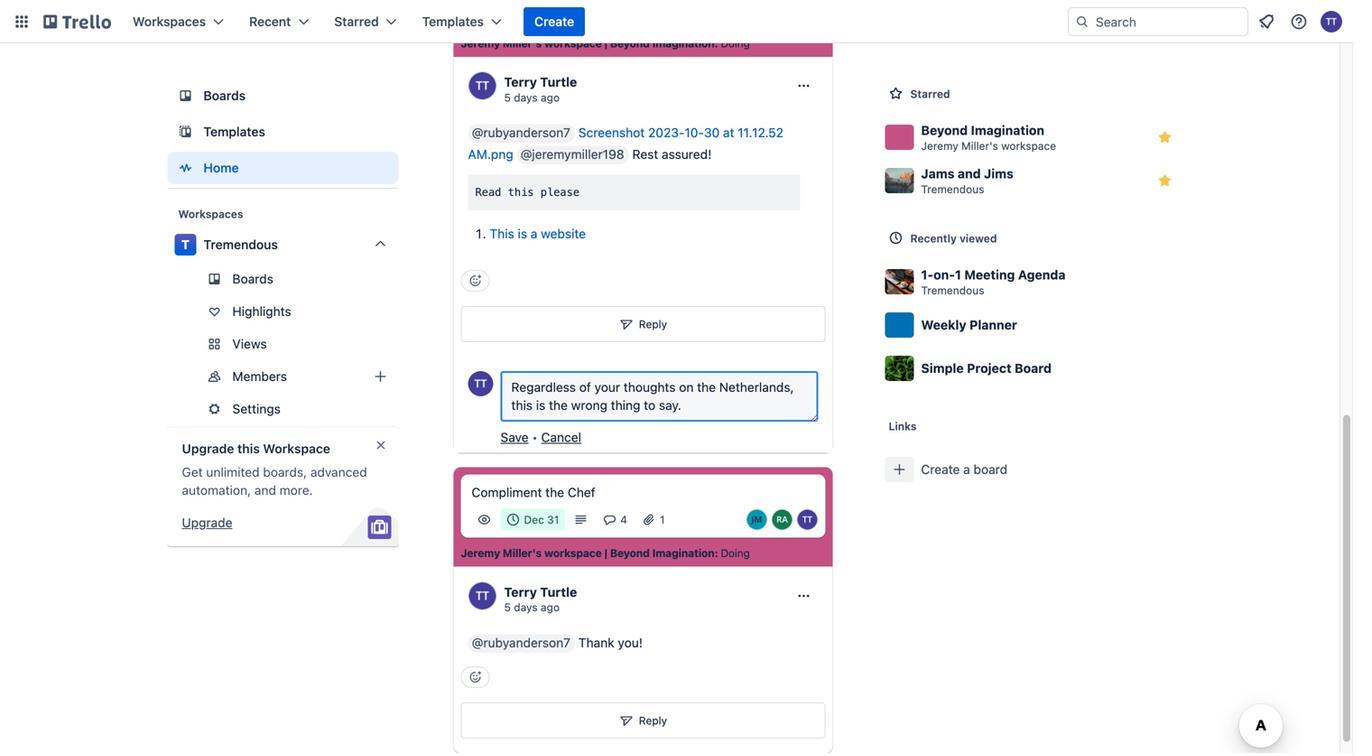 Task type: vqa. For each thing, say whether or not it's contained in the screenshot.
bottom Beyond
yes



Task type: describe. For each thing, give the bounding box(es) containing it.
jeremy miller's workspace | beyond imagination : doing for first beyond imagination "link" from the top of the page
[[461, 37, 750, 50]]

board
[[1015, 361, 1052, 376]]

reply for 2nd add reaction icon from the top
[[639, 714, 668, 727]]

0 horizontal spatial 1
[[660, 514, 665, 526]]

workspace
[[263, 441, 330, 456]]

miller's inside "beyond imagination jeremy miller's workspace"
[[962, 140, 999, 152]]

this is a website
[[490, 226, 586, 241]]

and inside jams and jims tremendous
[[958, 166, 981, 181]]

simple project board
[[922, 361, 1052, 376]]

save
[[501, 430, 529, 445]]

1 horizontal spatial starred
[[911, 88, 951, 100]]

search image
[[1076, 14, 1090, 29]]

cancel
[[542, 430, 582, 445]]

jims
[[985, 166, 1014, 181]]

members link
[[168, 362, 399, 391]]

0 vertical spatial imagination
[[653, 37, 715, 50]]

highlights link
[[168, 297, 399, 326]]

boards for templates
[[204, 88, 246, 103]]

1-on-1 meeting agenda tremendous
[[922, 267, 1066, 297]]

compliment the chef
[[472, 485, 596, 500]]

boards,
[[263, 465, 307, 480]]

reply for 1st add reaction icon from the top of the page
[[639, 318, 668, 331]]

back to home image
[[43, 7, 111, 36]]

viewed
[[960, 232, 998, 245]]

2 vertical spatial jeremy
[[461, 547, 500, 560]]

0 vertical spatial beyond
[[610, 37, 650, 50]]

weekly
[[922, 317, 967, 332]]

1 : from the top
[[715, 37, 719, 50]]

weekly planner link
[[878, 303, 1187, 347]]

turtle for 2nd add reaction icon from the top
[[540, 585, 577, 600]]

starred button
[[324, 7, 408, 36]]

create for create
[[535, 14, 575, 29]]

4
[[621, 514, 628, 526]]

2 | from the top
[[605, 547, 608, 560]]

2 vertical spatial miller's
[[503, 547, 542, 560]]

please
[[541, 186, 580, 199]]

save button
[[501, 430, 529, 445]]

click to unstar jams and jims. it will be removed from your starred list. image
[[1156, 172, 1175, 190]]

terry turtle 5 days ago for 2nd add reaction icon from the top
[[504, 585, 577, 614]]

views
[[233, 336, 267, 351]]

highlights
[[233, 304, 291, 319]]

31
[[547, 514, 559, 526]]

the
[[546, 485, 565, 500]]

create for create a board
[[922, 462, 960, 477]]

cancel button
[[542, 430, 582, 445]]

@rubyanderson7 for @rubyanderson7 thank you!
[[472, 635, 571, 650]]

this is a website link
[[490, 226, 586, 241]]

@rubyanderson7 for @rubyanderson7
[[472, 125, 571, 140]]

days for 1st add reaction icon from the top of the page
[[514, 91, 538, 104]]

chef
[[568, 485, 596, 500]]

11.12.52
[[738, 125, 784, 140]]

dec 31
[[524, 514, 559, 526]]

doing for first beyond imagination "link" from the bottom of the page
[[721, 547, 750, 560]]

meeting
[[965, 267, 1016, 282]]

advanced
[[311, 465, 367, 480]]

settings
[[233, 401, 281, 416]]

0 vertical spatial workspace
[[545, 37, 602, 50]]

create a board
[[922, 462, 1008, 477]]

imagination inside "beyond imagination jeremy miller's workspace"
[[971, 123, 1045, 138]]

home image
[[175, 157, 196, 179]]

upgrade for upgrade
[[182, 515, 233, 530]]

dec
[[524, 514, 544, 526]]

templates link
[[168, 116, 399, 148]]

@rubyanderson7 thank you!
[[472, 635, 643, 650]]

1 add reaction image from the top
[[461, 270, 490, 292]]

website
[[541, 226, 586, 241]]

planner
[[970, 317, 1018, 332]]

views link
[[168, 330, 399, 359]]

open information menu image
[[1291, 13, 1309, 31]]

links
[[889, 420, 917, 433]]

1 vertical spatial tremendous
[[204, 237, 278, 252]]

you!
[[618, 635, 643, 650]]

0 horizontal spatial templates
[[204, 124, 265, 139]]

2 : from the top
[[715, 547, 719, 560]]

recently
[[911, 232, 957, 245]]

this for read
[[508, 186, 534, 199]]

jams and jims tremendous
[[922, 166, 1014, 196]]

agenda
[[1019, 267, 1066, 282]]

2 add reaction image from the top
[[461, 666, 490, 688]]

weekly planner
[[922, 317, 1018, 332]]

2 vertical spatial imagination
[[653, 547, 715, 560]]

boards link for highlights
[[168, 265, 399, 294]]

1 beyond imagination link from the top
[[610, 36, 715, 50]]

jeremy inside "beyond imagination jeremy miller's workspace"
[[922, 140, 959, 152]]

rest
[[633, 147, 659, 162]]

read
[[476, 186, 502, 199]]

0 vertical spatial a
[[531, 226, 538, 241]]

get
[[182, 465, 203, 480]]

upgrade this workspace get unlimited boards, advanced automation, and more.
[[182, 441, 367, 498]]



Task type: locate. For each thing, give the bounding box(es) containing it.
2 jeremy miller's workspace | beyond imagination : doing from the top
[[461, 547, 750, 560]]

2 upgrade from the top
[[182, 515, 233, 530]]

turtle for 1st add reaction icon from the top of the page
[[540, 75, 577, 90]]

0 vertical spatial upgrade
[[182, 441, 234, 456]]

1 inside 1-on-1 meeting agenda tremendous
[[955, 267, 962, 282]]

2 turtle from the top
[[540, 585, 577, 600]]

ago up @jeremymiller198
[[541, 91, 560, 104]]

miller's up the jims
[[962, 140, 999, 152]]

1 reply button from the top
[[461, 306, 826, 342]]

boards up highlights
[[233, 271, 274, 286]]

1 terry turtle 5 days ago from the top
[[504, 75, 577, 104]]

0 vertical spatial starred
[[334, 14, 379, 29]]

reply button up regardless of your thoughts on the netherlands, this is the wrong thing to say. text field
[[461, 306, 826, 342]]

beyond imagination link down 4
[[610, 546, 715, 561]]

0 vertical spatial reply
[[639, 318, 668, 331]]

workspaces button
[[122, 7, 235, 36]]

tremendous down on-
[[922, 284, 985, 297]]

0 vertical spatial reply button
[[461, 306, 826, 342]]

imagination
[[653, 37, 715, 50], [971, 123, 1045, 138], [653, 547, 715, 560]]

screenshot 2023-10-30 at 11.12.52 am.png
[[468, 125, 784, 162]]

1 boards link from the top
[[168, 79, 399, 112]]

add reaction image down @rubyanderson7 thank you!
[[461, 666, 490, 688]]

simple project board link
[[878, 347, 1187, 390]]

1 vertical spatial :
[[715, 547, 719, 560]]

and inside upgrade this workspace get unlimited boards, advanced automation, and more.
[[255, 483, 276, 498]]

2 reply button from the top
[[461, 702, 826, 739]]

jeremy down templates dropdown button
[[461, 37, 500, 50]]

days for 2nd add reaction icon from the top
[[514, 601, 538, 614]]

1 days from the top
[[514, 91, 538, 104]]

1 vertical spatial 5
[[504, 601, 511, 614]]

1 doing from the top
[[721, 37, 750, 50]]

1 vertical spatial workspaces
[[178, 208, 243, 220]]

1 vertical spatial create
[[922, 462, 960, 477]]

1 vertical spatial starred
[[911, 88, 951, 100]]

0 horizontal spatial this
[[237, 441, 260, 456]]

terry for 2nd add reaction icon from the top
[[504, 585, 537, 600]]

upgrade for upgrade this workspace get unlimited boards, advanced automation, and more.
[[182, 441, 234, 456]]

beyond imagination link
[[610, 36, 715, 50], [610, 546, 715, 561]]

starred up "beyond imagination jeremy miller's workspace"
[[911, 88, 951, 100]]

starred right recent popup button
[[334, 14, 379, 29]]

@rubyanderson7
[[472, 125, 571, 140], [472, 635, 571, 650]]

templates up home
[[204, 124, 265, 139]]

add reaction image
[[461, 270, 490, 292], [461, 666, 490, 688]]

boards link up highlights link at the top of the page
[[168, 265, 399, 294]]

terry turtle 5 days ago up @rubyanderson7 thank you!
[[504, 585, 577, 614]]

reply button for 2nd add reaction icon from the top
[[461, 702, 826, 739]]

0 vertical spatial |
[[605, 37, 608, 50]]

0 vertical spatial 1
[[955, 267, 962, 282]]

1 vertical spatial jeremy
[[922, 140, 959, 152]]

on-
[[934, 267, 955, 282]]

0 vertical spatial this
[[508, 186, 534, 199]]

0 vertical spatial miller's
[[503, 37, 542, 50]]

jeremy miller's workspace | beyond imagination : doing down create button
[[461, 37, 750, 50]]

0 vertical spatial create
[[535, 14, 575, 29]]

0 vertical spatial ago
[[541, 91, 560, 104]]

boards
[[204, 88, 246, 103], [233, 271, 274, 286]]

workspace inside "beyond imagination jeremy miller's workspace"
[[1002, 140, 1057, 152]]

1 vertical spatial |
[[605, 547, 608, 560]]

this right read
[[508, 186, 534, 199]]

boards right board 'image'
[[204, 88, 246, 103]]

recent
[[249, 14, 291, 29]]

board image
[[175, 85, 196, 107]]

this
[[490, 226, 515, 241]]

upgrade button
[[182, 514, 233, 532]]

1 horizontal spatial this
[[508, 186, 534, 199]]

create
[[535, 14, 575, 29], [922, 462, 960, 477]]

1 vertical spatial @rubyanderson7
[[472, 635, 571, 650]]

tremendous inside jams and jims tremendous
[[922, 183, 985, 196]]

0 horizontal spatial create
[[535, 14, 575, 29]]

0 horizontal spatial a
[[531, 226, 538, 241]]

workspaces up board 'image'
[[133, 14, 206, 29]]

1 vertical spatial reply button
[[461, 702, 826, 739]]

2 doing from the top
[[721, 547, 750, 560]]

1 vertical spatial reply
[[639, 714, 668, 727]]

1-
[[922, 267, 934, 282]]

miller's down create button
[[503, 37, 542, 50]]

1 vertical spatial templates
[[204, 124, 265, 139]]

jeremy
[[461, 37, 500, 50], [922, 140, 959, 152], [461, 547, 500, 560]]

beyond
[[610, 37, 650, 50], [922, 123, 968, 138], [610, 547, 650, 560]]

boards link for templates
[[168, 79, 399, 112]]

reply button down you!
[[461, 702, 826, 739]]

1 | from the top
[[605, 37, 608, 50]]

template board image
[[175, 121, 196, 143]]

a left board
[[964, 462, 971, 477]]

1 vertical spatial and
[[255, 483, 276, 498]]

reply
[[639, 318, 668, 331], [639, 714, 668, 727]]

templates button
[[412, 7, 513, 36]]

1 5 from the top
[[504, 91, 511, 104]]

screenshot 2023-10-30 at 11.12.52 am.png link
[[468, 125, 784, 162]]

read this please
[[476, 186, 580, 199]]

workspace down create button
[[545, 37, 602, 50]]

project
[[967, 361, 1012, 376]]

Regardless of your thoughts on the Netherlands, this is the wrong thing to say. text field
[[501, 371, 819, 422]]

upgrade down automation,
[[182, 515, 233, 530]]

create inside primary element
[[535, 14, 575, 29]]

2 ago from the top
[[541, 601, 560, 614]]

unlimited
[[206, 465, 260, 480]]

this inside upgrade this workspace get unlimited boards, advanced automation, and more.
[[237, 441, 260, 456]]

0 horizontal spatial starred
[[334, 14, 379, 29]]

simple
[[922, 361, 964, 376]]

0 vertical spatial 5
[[504, 91, 511, 104]]

boards link
[[168, 79, 399, 112], [168, 265, 399, 294]]

1 upgrade from the top
[[182, 441, 234, 456]]

1 vertical spatial turtle
[[540, 585, 577, 600]]

0 vertical spatial :
[[715, 37, 719, 50]]

1 ago from the top
[[541, 91, 560, 104]]

1 vertical spatial doing
[[721, 547, 750, 560]]

reply down you!
[[639, 714, 668, 727]]

thank
[[579, 635, 615, 650]]

templates inside dropdown button
[[422, 14, 484, 29]]

templates
[[422, 14, 484, 29], [204, 124, 265, 139]]

templates right "starred" dropdown button
[[422, 14, 484, 29]]

a right is
[[531, 226, 538, 241]]

0 vertical spatial templates
[[422, 14, 484, 29]]

2 terry turtle 5 days ago from the top
[[504, 585, 577, 614]]

and
[[958, 166, 981, 181], [255, 483, 276, 498]]

0 vertical spatial add reaction image
[[461, 270, 490, 292]]

a
[[531, 226, 538, 241], [964, 462, 971, 477]]

0 notifications image
[[1256, 11, 1278, 33]]

board
[[974, 462, 1008, 477]]

1 vertical spatial boards
[[233, 271, 274, 286]]

terry for 1st add reaction icon from the top of the page
[[504, 75, 537, 90]]

jams
[[922, 166, 955, 181]]

@jeremymiller198
[[521, 147, 625, 162]]

turtle up @rubyanderson7 thank you!
[[540, 585, 577, 600]]

terry up @rubyanderson7 thank you!
[[504, 585, 537, 600]]

a inside button
[[964, 462, 971, 477]]

1 vertical spatial workspace
[[1002, 140, 1057, 152]]

@rubyanderson7 up am.png at the left of the page
[[472, 125, 571, 140]]

2 vertical spatial beyond
[[610, 547, 650, 560]]

create button
[[524, 7, 585, 36]]

0 vertical spatial terry turtle 5 days ago
[[504, 75, 577, 104]]

jeremy miller's workspace | beyond imagination : doing for first beyond imagination "link" from the bottom of the page
[[461, 547, 750, 560]]

1 vertical spatial upgrade
[[182, 515, 233, 530]]

2 vertical spatial tremendous
[[922, 284, 985, 297]]

2 reply from the top
[[639, 714, 668, 727]]

more.
[[280, 483, 313, 498]]

2023-
[[649, 125, 685, 140]]

1 right '1-'
[[955, 267, 962, 282]]

jeremy miller's workspace | beyond imagination : doing down 4
[[461, 547, 750, 560]]

0 vertical spatial workspaces
[[133, 14, 206, 29]]

t
[[181, 237, 190, 252]]

1 vertical spatial beyond imagination link
[[610, 546, 715, 561]]

5 up @rubyanderson7 thank you!
[[504, 601, 511, 614]]

1 vertical spatial imagination
[[971, 123, 1045, 138]]

upgrade up get
[[182, 441, 234, 456]]

1 vertical spatial days
[[514, 601, 538, 614]]

ago for 2nd add reaction icon from the top
[[541, 601, 560, 614]]

at
[[723, 125, 735, 140]]

1 right 4
[[660, 514, 665, 526]]

0 vertical spatial doing
[[721, 37, 750, 50]]

automation,
[[182, 483, 251, 498]]

add image
[[370, 366, 392, 387]]

is
[[518, 226, 528, 241]]

home
[[204, 160, 239, 175]]

1 vertical spatial this
[[237, 441, 260, 456]]

reply button for 1st add reaction icon from the top of the page
[[461, 306, 826, 342]]

screenshot
[[579, 125, 645, 140]]

boards for highlights
[[233, 271, 274, 286]]

recently viewed
[[911, 232, 998, 245]]

5 for 1st add reaction icon from the top of the page
[[504, 91, 511, 104]]

doing
[[721, 37, 750, 50], [721, 547, 750, 560]]

add reaction image down the this
[[461, 270, 490, 292]]

ago up @rubyanderson7 thank you!
[[541, 601, 560, 614]]

tremendous inside 1-on-1 meeting agenda tremendous
[[922, 284, 985, 297]]

1 vertical spatial add reaction image
[[461, 666, 490, 688]]

@jeremymiller198 rest assured!
[[521, 147, 712, 162]]

1 reply from the top
[[639, 318, 668, 331]]

days
[[514, 91, 538, 104], [514, 601, 538, 614]]

2 terry from the top
[[504, 585, 537, 600]]

0 vertical spatial and
[[958, 166, 981, 181]]

ago for 1st add reaction icon from the top of the page
[[541, 91, 560, 104]]

settings link
[[168, 395, 399, 424]]

days up @jeremymiller198
[[514, 91, 538, 104]]

and left the jims
[[958, 166, 981, 181]]

jeremy miller's workspace | beyond imagination : doing
[[461, 37, 750, 50], [461, 547, 750, 560]]

10-
[[685, 125, 704, 140]]

1 vertical spatial terry turtle 5 days ago
[[504, 585, 577, 614]]

0 vertical spatial days
[[514, 91, 538, 104]]

workspace up the jims
[[1002, 140, 1057, 152]]

terry turtle 5 days ago for 1st add reaction icon from the top of the page
[[504, 75, 577, 104]]

1 horizontal spatial and
[[958, 166, 981, 181]]

5 for 2nd add reaction icon from the top
[[504, 601, 511, 614]]

beyond inside "beyond imagination jeremy miller's workspace"
[[922, 123, 968, 138]]

0 vertical spatial beyond imagination link
[[610, 36, 715, 50]]

1
[[955, 267, 962, 282], [660, 514, 665, 526]]

terry turtle (terryturtle) image
[[1321, 11, 1343, 33]]

1 vertical spatial a
[[964, 462, 971, 477]]

0 vertical spatial tremendous
[[922, 183, 985, 196]]

0 vertical spatial boards
[[204, 88, 246, 103]]

jeremy up jams
[[922, 140, 959, 152]]

0 horizontal spatial and
[[255, 483, 276, 498]]

tremendous right t on the left top of the page
[[204, 237, 278, 252]]

30
[[704, 125, 720, 140]]

@rubyanderson7 left the thank
[[472, 635, 571, 650]]

tremendous down jams
[[922, 183, 985, 196]]

|
[[605, 37, 608, 50], [605, 547, 608, 560]]

1 vertical spatial 1
[[660, 514, 665, 526]]

0 vertical spatial boards link
[[168, 79, 399, 112]]

days up @rubyanderson7 thank you!
[[514, 601, 538, 614]]

tremendous
[[922, 183, 985, 196], [204, 237, 278, 252], [922, 284, 985, 297]]

1 vertical spatial ago
[[541, 601, 560, 614]]

beyond imagination link up 2023-
[[610, 36, 715, 50]]

primary element
[[0, 0, 1354, 43]]

workspace
[[545, 37, 602, 50], [1002, 140, 1057, 152], [545, 547, 602, 560]]

recent button
[[238, 7, 320, 36]]

terry down create button
[[504, 75, 537, 90]]

1 horizontal spatial a
[[964, 462, 971, 477]]

0 vertical spatial jeremy
[[461, 37, 500, 50]]

workspace down 31
[[545, 547, 602, 560]]

1 turtle from the top
[[540, 75, 577, 90]]

0 vertical spatial turtle
[[540, 75, 577, 90]]

members
[[233, 369, 287, 384]]

Search field
[[1090, 8, 1248, 35]]

compliment
[[472, 485, 542, 500]]

reply up regardless of your thoughts on the netherlands, this is the wrong thing to say. text field
[[639, 318, 668, 331]]

workspaces
[[133, 14, 206, 29], [178, 208, 243, 220]]

1 vertical spatial boards link
[[168, 265, 399, 294]]

1 horizontal spatial create
[[922, 462, 960, 477]]

terry turtle 5 days ago down create button
[[504, 75, 577, 104]]

workspaces inside popup button
[[133, 14, 206, 29]]

this for upgrade
[[237, 441, 260, 456]]

miller's down the dec
[[503, 547, 542, 560]]

2 boards link from the top
[[168, 265, 399, 294]]

1 vertical spatial jeremy miller's workspace | beyond imagination : doing
[[461, 547, 750, 560]]

2 5 from the top
[[504, 601, 511, 614]]

doing for first beyond imagination "link" from the top of the page
[[721, 37, 750, 50]]

1 vertical spatial terry
[[504, 585, 537, 600]]

jeremy down compliment
[[461, 547, 500, 560]]

1 @rubyanderson7 from the top
[[472, 125, 571, 140]]

workspaces up t on the left top of the page
[[178, 208, 243, 220]]

terry turtle 5 days ago
[[504, 75, 577, 104], [504, 585, 577, 614]]

create a board button
[[878, 448, 1187, 491]]

click to unstar beyond imagination. it will be removed from your starred list. image
[[1156, 128, 1175, 146]]

1 vertical spatial beyond
[[922, 123, 968, 138]]

terry
[[504, 75, 537, 90], [504, 585, 537, 600]]

2 vertical spatial workspace
[[545, 547, 602, 560]]

1 horizontal spatial templates
[[422, 14, 484, 29]]

turtle down create button
[[540, 75, 577, 90]]

and down boards,
[[255, 483, 276, 498]]

starred inside dropdown button
[[334, 14, 379, 29]]

1 vertical spatial miller's
[[962, 140, 999, 152]]

2 beyond imagination link from the top
[[610, 546, 715, 561]]

miller's
[[503, 37, 542, 50], [962, 140, 999, 152], [503, 547, 542, 560]]

1 terry from the top
[[504, 75, 537, 90]]

2 @rubyanderson7 from the top
[[472, 635, 571, 650]]

am.png
[[468, 147, 514, 162]]

upgrade inside upgrade this workspace get unlimited boards, advanced automation, and more.
[[182, 441, 234, 456]]

assured!
[[662, 147, 712, 162]]

1 horizontal spatial 1
[[955, 267, 962, 282]]

beyond imagination jeremy miller's workspace
[[922, 123, 1057, 152]]

this up the unlimited
[[237, 441, 260, 456]]

2 days from the top
[[514, 601, 538, 614]]

boards link up templates link
[[168, 79, 399, 112]]

0 vertical spatial jeremy miller's workspace | beyond imagination : doing
[[461, 37, 750, 50]]

home link
[[168, 152, 399, 184]]

5 up am.png at the left of the page
[[504, 91, 511, 104]]

0 vertical spatial @rubyanderson7
[[472, 125, 571, 140]]

0 vertical spatial terry
[[504, 75, 537, 90]]

1 jeremy miller's workspace | beyond imagination : doing from the top
[[461, 37, 750, 50]]



